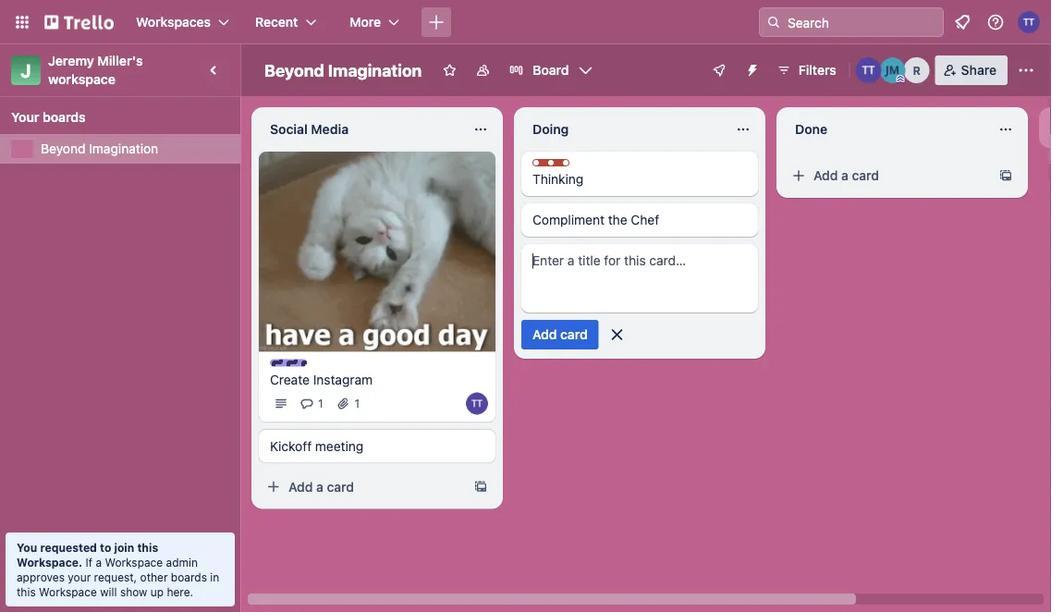 Task type: describe. For each thing, give the bounding box(es) containing it.
card for social media
[[327, 479, 354, 494]]

in
[[210, 571, 220, 584]]

search image
[[767, 15, 782, 30]]

1 vertical spatial imagination
[[89, 141, 158, 156]]

your
[[68, 571, 91, 584]]

r
[[913, 64, 921, 77]]

Board name text field
[[255, 56, 431, 85]]

create instagram link
[[270, 370, 485, 389]]

filters
[[799, 62, 837, 78]]

card inside add card button
[[561, 327, 588, 342]]

meeting
[[315, 438, 364, 454]]

show
[[120, 586, 147, 598]]

open information menu image
[[987, 13, 1005, 31]]

your boards with 1 items element
[[11, 106, 220, 129]]

create instagram
[[270, 372, 373, 387]]

compliment the chef link
[[533, 211, 747, 229]]

compliment
[[533, 212, 605, 228]]

create board or workspace image
[[427, 13, 446, 31]]

thoughts
[[551, 160, 602, 173]]

the
[[608, 212, 628, 228]]

workspace visible image
[[476, 63, 491, 78]]

kickoff
[[270, 438, 312, 454]]

jeremy
[[48, 53, 94, 68]]

workspace navigation collapse icon image
[[202, 57, 228, 83]]

1 horizontal spatial workspace
[[105, 556, 163, 569]]

imagination inside text field
[[328, 60, 422, 80]]

thoughts thinking
[[533, 160, 602, 187]]

you
[[17, 541, 37, 554]]

thinking link
[[533, 170, 747, 189]]

requested
[[40, 541, 97, 554]]

Doing text field
[[522, 115, 725, 144]]

add a card button for done
[[784, 161, 992, 191]]

add a card for done
[[814, 168, 880, 183]]

workspaces
[[136, 14, 211, 30]]

this inside if a workspace admin approves your request, other boards in this workspace will show up here.
[[17, 586, 36, 598]]

automation image
[[738, 56, 764, 81]]

chef
[[631, 212, 660, 228]]

instagram
[[313, 372, 373, 387]]

card for done
[[852, 168, 880, 183]]

create
[[270, 372, 310, 387]]

1 vertical spatial workspace
[[39, 586, 97, 598]]

you requested to join this workspace.
[[17, 541, 158, 569]]

your
[[11, 110, 39, 125]]

media
[[311, 122, 349, 137]]

social
[[270, 122, 308, 137]]

j
[[21, 59, 31, 81]]

1 vertical spatial terry turtle (terryturtle) image
[[856, 57, 882, 83]]

request,
[[94, 571, 137, 584]]

if a workspace admin approves your request, other boards in this workspace will show up here.
[[17, 556, 220, 598]]

done
[[796, 122, 828, 137]]

will
[[100, 586, 117, 598]]

create from template… image
[[999, 168, 1014, 183]]

to
[[100, 541, 111, 554]]

2 1 from the left
[[355, 397, 360, 410]]

up
[[151, 586, 164, 598]]

0 horizontal spatial beyond
[[41, 141, 86, 156]]

Social Media text field
[[259, 115, 463, 144]]

other
[[140, 571, 168, 584]]

if
[[86, 556, 93, 569]]

cancel image
[[608, 326, 627, 344]]

more button
[[339, 7, 411, 37]]

jeremy miller's workspace
[[48, 53, 146, 87]]

star or unstar board image
[[443, 63, 457, 78]]

workspaces button
[[125, 7, 241, 37]]

more
[[350, 14, 381, 30]]

beyond inside text field
[[265, 60, 324, 80]]

add card button
[[522, 320, 599, 350]]

0 horizontal spatial terry turtle (terryturtle) image
[[466, 393, 488, 415]]



Task type: vqa. For each thing, say whether or not it's contained in the screenshot.
Add card
yes



Task type: locate. For each thing, give the bounding box(es) containing it.
board
[[533, 62, 569, 78]]

0 horizontal spatial add a card
[[289, 479, 354, 494]]

1 vertical spatial add a card button
[[259, 472, 466, 502]]

0 horizontal spatial imagination
[[89, 141, 158, 156]]

filters button
[[771, 56, 842, 85]]

0 vertical spatial boards
[[43, 110, 86, 125]]

beyond imagination down more
[[265, 60, 422, 80]]

join
[[114, 541, 134, 554]]

terry turtle (terryturtle) image right open information menu image
[[1018, 11, 1041, 33]]

imagination down your boards with 1 items element
[[89, 141, 158, 156]]

your boards
[[11, 110, 86, 125]]

boards down admin
[[171, 571, 207, 584]]

this down approves
[[17, 586, 36, 598]]

recent
[[255, 14, 298, 30]]

add a card button down kickoff meeting link
[[259, 472, 466, 502]]

0 vertical spatial card
[[852, 168, 880, 183]]

imagination
[[328, 60, 422, 80], [89, 141, 158, 156]]

1 horizontal spatial this
[[137, 541, 158, 554]]

2 vertical spatial terry turtle (terryturtle) image
[[466, 393, 488, 415]]

boards right your at the top
[[43, 110, 86, 125]]

add inside button
[[533, 327, 557, 342]]

0 horizontal spatial 1
[[318, 397, 323, 410]]

card down done text field
[[852, 168, 880, 183]]

terry turtle (terryturtle) image
[[1018, 11, 1041, 33], [856, 57, 882, 83], [466, 393, 488, 415]]

2 vertical spatial card
[[327, 479, 354, 494]]

1 vertical spatial this
[[17, 586, 36, 598]]

Done text field
[[784, 115, 988, 144]]

a inside if a workspace admin approves your request, other boards in this workspace will show up here.
[[96, 556, 102, 569]]

r button
[[904, 57, 930, 83]]

add down done
[[814, 168, 838, 183]]

beyond imagination down your boards with 1 items element
[[41, 141, 158, 156]]

1 horizontal spatial boards
[[171, 571, 207, 584]]

2 horizontal spatial a
[[842, 168, 849, 183]]

approves
[[17, 571, 65, 584]]

add a card
[[814, 168, 880, 183], [289, 479, 354, 494]]

workspace down your
[[39, 586, 97, 598]]

workspace down join
[[105, 556, 163, 569]]

this inside you requested to join this workspace.
[[137, 541, 158, 554]]

0 vertical spatial a
[[842, 168, 849, 183]]

boards
[[43, 110, 86, 125], [171, 571, 207, 584]]

add left cancel image
[[533, 327, 557, 342]]

primary element
[[0, 0, 1052, 44]]

0 vertical spatial beyond imagination
[[265, 60, 422, 80]]

1 vertical spatial a
[[316, 479, 324, 494]]

workspace
[[105, 556, 163, 569], [39, 586, 97, 598]]

0 vertical spatial add a card button
[[784, 161, 992, 191]]

1
[[318, 397, 323, 410], [355, 397, 360, 410]]

0 vertical spatial workspace
[[105, 556, 163, 569]]

compliment the chef
[[533, 212, 660, 228]]

power ups image
[[712, 63, 727, 78]]

add a card button down done text field
[[784, 161, 992, 191]]

beyond down recent popup button at the left
[[265, 60, 324, 80]]

add a card down done
[[814, 168, 880, 183]]

kickoff meeting link
[[270, 437, 485, 455]]

workspace
[[48, 72, 116, 87]]

0 notifications image
[[952, 11, 974, 33]]

0 horizontal spatial this
[[17, 586, 36, 598]]

show menu image
[[1018, 61, 1036, 80]]

add a card button for social media
[[259, 472, 466, 502]]

here.
[[167, 586, 193, 598]]

1 horizontal spatial add a card button
[[784, 161, 992, 191]]

1 1 from the left
[[318, 397, 323, 410]]

doing
[[533, 122, 569, 137]]

add for social media
[[289, 479, 313, 494]]

admin
[[166, 556, 198, 569]]

2 horizontal spatial terry turtle (terryturtle) image
[[1018, 11, 1041, 33]]

1 vertical spatial beyond imagination
[[41, 141, 158, 156]]

jeremy miller (jeremymiller198) image
[[880, 57, 906, 83]]

this member is an admin of this board. image
[[897, 75, 905, 83]]

0 vertical spatial this
[[137, 541, 158, 554]]

create from template… image
[[474, 480, 488, 494]]

0 horizontal spatial a
[[96, 556, 102, 569]]

Enter a title for this card… text field
[[522, 244, 759, 313]]

a right if
[[96, 556, 102, 569]]

this
[[137, 541, 158, 554], [17, 586, 36, 598]]

beyond
[[265, 60, 324, 80], [41, 141, 86, 156]]

color: bold red, title: "thoughts" element
[[533, 159, 602, 173]]

2 horizontal spatial add
[[814, 168, 838, 183]]

1 vertical spatial card
[[561, 327, 588, 342]]

beyond imagination link
[[41, 140, 229, 158]]

thinking
[[533, 172, 584, 187]]

1 vertical spatial boards
[[171, 571, 207, 584]]

card down meeting
[[327, 479, 354, 494]]

1 horizontal spatial imagination
[[328, 60, 422, 80]]

0 horizontal spatial card
[[327, 479, 354, 494]]

0 horizontal spatial boards
[[43, 110, 86, 125]]

0 horizontal spatial add a card button
[[259, 472, 466, 502]]

add card
[[533, 327, 588, 342]]

beyond imagination inside text field
[[265, 60, 422, 80]]

a down kickoff meeting
[[316, 479, 324, 494]]

0 vertical spatial terry turtle (terryturtle) image
[[1018, 11, 1041, 33]]

0 vertical spatial add a card
[[814, 168, 880, 183]]

board button
[[502, 56, 601, 85]]

add a card down kickoff meeting
[[289, 479, 354, 494]]

card left cancel image
[[561, 327, 588, 342]]

0 horizontal spatial beyond imagination
[[41, 141, 158, 156]]

rubyanndersson (rubyanndersson) image
[[904, 57, 930, 83]]

this right join
[[137, 541, 158, 554]]

miller's
[[97, 53, 143, 68]]

share button
[[936, 56, 1008, 85]]

beyond down your boards
[[41, 141, 86, 156]]

a
[[842, 168, 849, 183], [316, 479, 324, 494], [96, 556, 102, 569]]

1 vertical spatial add a card
[[289, 479, 354, 494]]

1 vertical spatial add
[[533, 327, 557, 342]]

Search field
[[782, 8, 944, 36]]

add a card for social media
[[289, 479, 354, 494]]

2 vertical spatial add
[[289, 479, 313, 494]]

imagination down more "dropdown button"
[[328, 60, 422, 80]]

social media
[[270, 122, 349, 137]]

0 vertical spatial imagination
[[328, 60, 422, 80]]

a for done
[[842, 168, 849, 183]]

1 horizontal spatial add
[[533, 327, 557, 342]]

card
[[852, 168, 880, 183], [561, 327, 588, 342], [327, 479, 354, 494]]

beyond imagination
[[265, 60, 422, 80], [41, 141, 158, 156]]

2 horizontal spatial card
[[852, 168, 880, 183]]

color: purple, title: none image
[[270, 359, 307, 367]]

add down kickoff
[[289, 479, 313, 494]]

1 horizontal spatial add a card
[[814, 168, 880, 183]]

0 horizontal spatial add
[[289, 479, 313, 494]]

terry turtle (terryturtle) image left this member is an admin of this board. image
[[856, 57, 882, 83]]

workspace.
[[17, 556, 82, 569]]

back to home image
[[44, 7, 114, 37]]

terry turtle (terryturtle) image up create from template… icon
[[466, 393, 488, 415]]

a down done text field
[[842, 168, 849, 183]]

1 horizontal spatial beyond
[[265, 60, 324, 80]]

share
[[962, 62, 997, 78]]

add for done
[[814, 168, 838, 183]]

1 horizontal spatial 1
[[355, 397, 360, 410]]

add a card button
[[784, 161, 992, 191], [259, 472, 466, 502]]

2 vertical spatial a
[[96, 556, 102, 569]]

1 down instagram
[[355, 397, 360, 410]]

add
[[814, 168, 838, 183], [533, 327, 557, 342], [289, 479, 313, 494]]

a for social media
[[316, 479, 324, 494]]

1 horizontal spatial beyond imagination
[[265, 60, 422, 80]]

1 horizontal spatial card
[[561, 327, 588, 342]]

recent button
[[244, 7, 328, 37]]

1 vertical spatial beyond
[[41, 141, 86, 156]]

0 vertical spatial add
[[814, 168, 838, 183]]

0 vertical spatial beyond
[[265, 60, 324, 80]]

1 horizontal spatial terry turtle (terryturtle) image
[[856, 57, 882, 83]]

kickoff meeting
[[270, 438, 364, 454]]

boards inside if a workspace admin approves your request, other boards in this workspace will show up here.
[[171, 571, 207, 584]]

1 horizontal spatial a
[[316, 479, 324, 494]]

0 horizontal spatial workspace
[[39, 586, 97, 598]]

1 down "create instagram"
[[318, 397, 323, 410]]



